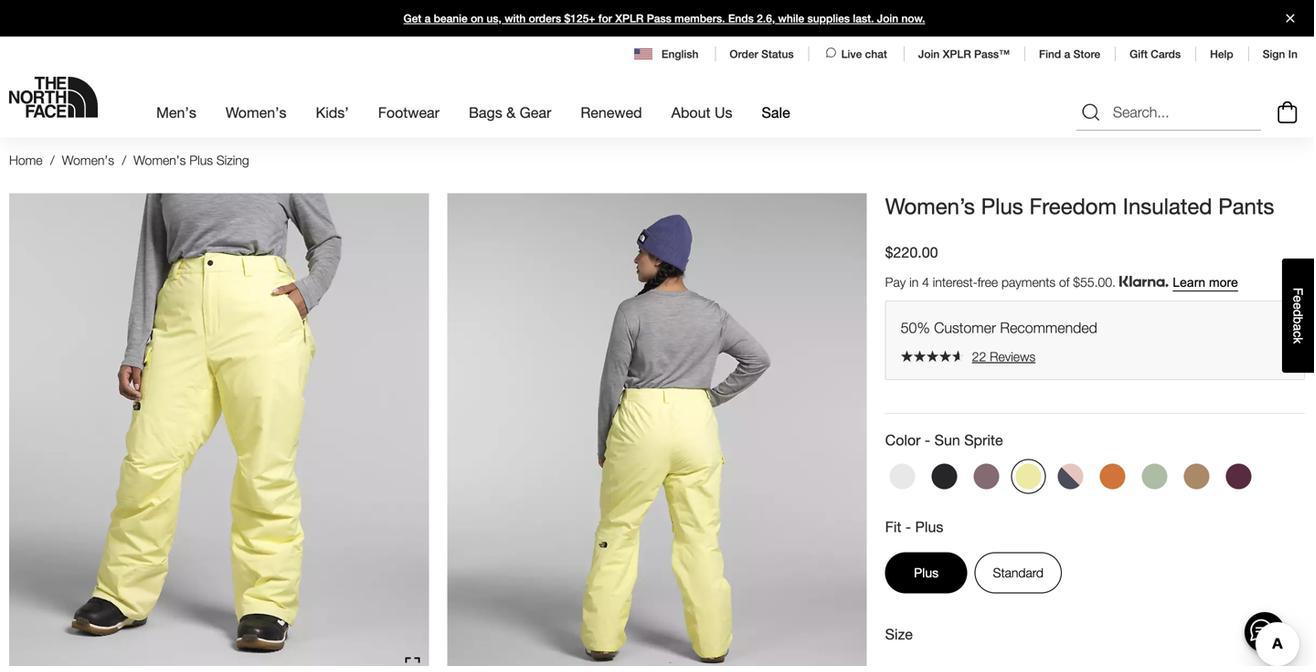 Task type: vqa. For each thing, say whether or not it's contained in the screenshot.
Open Full Screen icon
yes



Task type: locate. For each thing, give the bounding box(es) containing it.
- for color
[[925, 431, 931, 449]]

women's right home "link"
[[62, 153, 114, 168]]

standard
[[993, 565, 1044, 580]]

0 vertical spatial xplr
[[615, 12, 644, 25]]

reviews
[[990, 349, 1036, 364]]

sign in button
[[1263, 48, 1298, 60]]

us,
[[487, 12, 502, 25]]

0 vertical spatial -
[[925, 431, 931, 449]]

footwear
[[378, 104, 440, 121]]

list box
[[885, 663, 1305, 666]]

$55.00.
[[1073, 275, 1116, 290]]

a
[[425, 12, 431, 25], [1064, 48, 1071, 60], [1291, 324, 1306, 331]]

a for find
[[1064, 48, 1071, 60]]

with
[[505, 12, 526, 25]]

chat
[[865, 48, 887, 60]]

learn
[[1173, 276, 1206, 290]]

2.6,
[[757, 12, 775, 25]]

1 horizontal spatial a
[[1064, 48, 1071, 60]]

50% customer recommended
[[901, 319, 1098, 337]]

- for fit
[[906, 518, 911, 536]]

$125+
[[564, 12, 595, 25]]

/
[[50, 153, 55, 168], [122, 153, 126, 168]]

1 vertical spatial join
[[918, 48, 940, 60]]

0 horizontal spatial join
[[877, 12, 899, 25]]

2 e from the top
[[1291, 303, 1306, 310]]

2 vertical spatial a
[[1291, 324, 1306, 331]]

0 vertical spatial join
[[877, 12, 899, 25]]

xplr right for
[[615, 12, 644, 25]]

pants
[[1219, 193, 1275, 219]]

find
[[1039, 48, 1061, 60]]

gear
[[520, 104, 551, 121]]

0 horizontal spatial women's
[[62, 153, 114, 168]]

0 horizontal spatial xplr
[[615, 12, 644, 25]]

english
[[662, 48, 699, 60]]

learn more button
[[1173, 276, 1238, 290]]

-
[[925, 431, 931, 449], [906, 518, 911, 536]]

a right find
[[1064, 48, 1071, 60]]

0 horizontal spatial a
[[425, 12, 431, 25]]

0 horizontal spatial -
[[906, 518, 911, 536]]

1 horizontal spatial /
[[122, 153, 126, 168]]

last.
[[853, 12, 874, 25]]

e up b
[[1291, 303, 1306, 310]]

$220.00
[[885, 244, 938, 261]]

help
[[1210, 48, 1234, 60]]

a right the get
[[425, 12, 431, 25]]

women's up the sizing
[[226, 104, 287, 121]]

in
[[1289, 48, 1298, 60]]

about us
[[671, 104, 733, 121]]

close image
[[1279, 14, 1302, 22]]

sun sprite image
[[1016, 464, 1042, 489]]

learn more
[[1173, 276, 1238, 290]]

help link
[[1210, 48, 1234, 60]]

c
[[1291, 331, 1306, 338]]

1 vertical spatial -
[[906, 518, 911, 536]]

Pink Moss Faded Dye Camo Print radio
[[1054, 459, 1088, 494]]

1 horizontal spatial -
[[925, 431, 931, 449]]

the north face home page image
[[9, 77, 98, 118]]

1 horizontal spatial xplr
[[943, 48, 971, 60]]

women's link right home "link"
[[62, 153, 114, 168]]

insulated
[[1123, 193, 1212, 219]]

join down "now."
[[918, 48, 940, 60]]

women's link up the sizing
[[226, 88, 287, 137]]

a up k
[[1291, 324, 1306, 331]]

e
[[1291, 296, 1306, 303], [1291, 303, 1306, 310]]

Search search field
[[1077, 94, 1261, 131]]

1 horizontal spatial women's link
[[226, 88, 287, 137]]

1 vertical spatial xplr
[[943, 48, 971, 60]]

0 vertical spatial a
[[425, 12, 431, 25]]

bags
[[469, 104, 502, 121]]

store
[[1074, 48, 1101, 60]]

english link
[[634, 46, 700, 62]]

d
[[1291, 310, 1306, 317]]

plus down fit - plus
[[914, 565, 939, 580]]

4
[[922, 275, 929, 290]]

on
[[471, 12, 484, 25]]

1 vertical spatial a
[[1064, 48, 1071, 60]]

xplr
[[615, 12, 644, 25], [943, 48, 971, 60]]

live
[[841, 48, 862, 60]]

xplr inside the get a beanie on us, with orders $125+ for xplr pass members. ends 2.6, while supplies last. join now. link
[[615, 12, 644, 25]]

beanie
[[434, 12, 468, 25]]

1 horizontal spatial join
[[918, 48, 940, 60]]

xplr left pass™
[[943, 48, 971, 60]]

orders
[[529, 12, 561, 25]]

women's plus sizing link
[[134, 153, 249, 168]]

misty sage image
[[1142, 464, 1168, 489]]

join
[[877, 12, 899, 25], [918, 48, 940, 60]]

plus left the sizing
[[189, 153, 213, 168]]

pink moss faded dye camo print image
[[1058, 464, 1084, 489]]

plus
[[189, 153, 213, 168], [981, 193, 1023, 219], [915, 518, 944, 536], [914, 565, 939, 580]]

1 vertical spatial women's link
[[62, 153, 114, 168]]

pay in 4 interest-free payments of $55.00.
[[885, 275, 1120, 290]]

pass™
[[974, 48, 1010, 60]]

members.
[[675, 12, 725, 25]]

sprite
[[964, 431, 1003, 449]]

- left sun
[[925, 431, 931, 449]]

e up d
[[1291, 296, 1306, 303]]

- right fit
[[906, 518, 911, 536]]

k
[[1291, 338, 1306, 344]]

klarna image
[[1120, 276, 1169, 287]]

Mandarin radio
[[1096, 459, 1130, 494]]

2 horizontal spatial a
[[1291, 324, 1306, 331]]

TNF Black radio
[[927, 459, 962, 494]]

1 e from the top
[[1291, 296, 1306, 303]]

join right last.
[[877, 12, 899, 25]]

almond butter image
[[1184, 464, 1210, 489]]

women's
[[226, 104, 287, 121], [62, 153, 114, 168], [134, 153, 186, 168]]

Gardenia White radio
[[885, 459, 920, 494]]

home / women's / women's plus sizing
[[9, 153, 249, 168]]

22
[[972, 349, 986, 364]]

women's link
[[226, 88, 287, 137], [62, 153, 114, 168]]

open full screen image
[[405, 658, 420, 666]]

0 vertical spatial women's link
[[226, 88, 287, 137]]

0 horizontal spatial /
[[50, 153, 55, 168]]

size
[[885, 626, 913, 643]]

get a beanie on us, with orders $125+ for xplr pass members. ends 2.6, while supplies last. join now. link
[[0, 0, 1314, 37]]

/ left women's plus sizing link at left top
[[122, 153, 126, 168]]

f e e d b a c k
[[1291, 288, 1306, 344]]

0 horizontal spatial women's link
[[62, 153, 114, 168]]

in
[[910, 275, 919, 290]]

women's down men's link
[[134, 153, 186, 168]]

/ right home "link"
[[50, 153, 55, 168]]

about us link
[[671, 88, 733, 137]]

kids' link
[[316, 88, 349, 137]]

men's
[[156, 104, 196, 121]]

plus inside button
[[914, 565, 939, 580]]

color option group
[[885, 459, 1305, 501]]



Task type: describe. For each thing, give the bounding box(es) containing it.
while
[[778, 12, 805, 25]]

view cart image
[[1273, 99, 1302, 126]]

live chat
[[841, 48, 887, 60]]

22 reviews
[[972, 349, 1036, 364]]

men's link
[[156, 88, 196, 137]]

about
[[671, 104, 711, 121]]

f e e d b a c k button
[[1282, 259, 1314, 373]]

home link
[[9, 153, 43, 168]]

for
[[598, 12, 612, 25]]

find a store link
[[1039, 48, 1101, 60]]

pass
[[647, 12, 672, 25]]

bags & gear
[[469, 104, 551, 121]]

now.
[[902, 12, 925, 25]]

&
[[506, 104, 516, 121]]

sizing
[[216, 153, 249, 168]]

more
[[1209, 276, 1238, 290]]

fit
[[885, 518, 902, 536]]

ends
[[728, 12, 754, 25]]

join xplr pass™ link
[[918, 48, 1010, 60]]

Fawn Grey Snake Charmer Print radio
[[969, 459, 1004, 494]]

bags & gear link
[[469, 88, 551, 137]]

Almond Butter radio
[[1180, 459, 1214, 494]]

home
[[9, 153, 43, 168]]

sun
[[935, 431, 960, 449]]

renewed link
[[581, 88, 642, 137]]

2 / from the left
[[122, 153, 126, 168]]

sign in
[[1263, 48, 1298, 60]]

women's plus freedom insulated pants
[[885, 193, 1275, 219]]

tnf black image
[[932, 464, 958, 489]]

50%
[[901, 319, 930, 337]]

1 horizontal spatial women's
[[134, 153, 186, 168]]

find a store
[[1039, 48, 1101, 60]]

footwear link
[[378, 88, 440, 137]]

kids'
[[316, 104, 349, 121]]

recommended
[[1000, 319, 1098, 337]]

Sun Sprite radio
[[1011, 459, 1046, 494]]

women's
[[885, 193, 975, 219]]

payments
[[1002, 275, 1056, 290]]

gift
[[1130, 48, 1148, 60]]

color
[[885, 431, 921, 449]]

plus left freedom
[[981, 193, 1023, 219]]

supplies
[[808, 12, 850, 25]]

a for get
[[425, 12, 431, 25]]

2 horizontal spatial women's
[[226, 104, 287, 121]]

order
[[730, 48, 758, 60]]

Boysenberry radio
[[1222, 459, 1256, 494]]

a inside 'button'
[[1291, 324, 1306, 331]]

customer
[[934, 319, 996, 337]]

of
[[1059, 275, 1070, 290]]

22 reviews link
[[901, 349, 1290, 365]]

interest-
[[933, 275, 978, 290]]

free
[[978, 275, 998, 290]]

fawn grey snake charmer print image
[[974, 464, 1000, 489]]

status
[[761, 48, 794, 60]]

sale link
[[762, 88, 790, 137]]

gift cards
[[1130, 48, 1181, 60]]

order status link
[[730, 48, 794, 60]]

plus right fit
[[915, 518, 944, 536]]

cards
[[1151, 48, 1181, 60]]

gift cards link
[[1130, 48, 1181, 60]]

boysenberry image
[[1226, 464, 1252, 489]]

fit - plus
[[885, 518, 944, 536]]

get
[[404, 12, 422, 25]]

b
[[1291, 317, 1306, 324]]

us
[[715, 104, 733, 121]]

join xplr pass™
[[918, 48, 1010, 60]]

search all image
[[1080, 102, 1102, 123]]

plus button
[[885, 552, 968, 594]]

f
[[1291, 288, 1306, 296]]

Misty Sage radio
[[1138, 459, 1172, 494]]

mandarin image
[[1100, 464, 1126, 489]]

standard button
[[975, 552, 1062, 594]]

sign
[[1263, 48, 1285, 60]]

freedom
[[1030, 193, 1117, 219]]

live chat button
[[823, 46, 889, 62]]

1 / from the left
[[50, 153, 55, 168]]

sale
[[762, 104, 790, 121]]

order status
[[730, 48, 794, 60]]

pay
[[885, 275, 906, 290]]

gardenia white image
[[890, 464, 916, 489]]

renewed
[[581, 104, 642, 121]]



